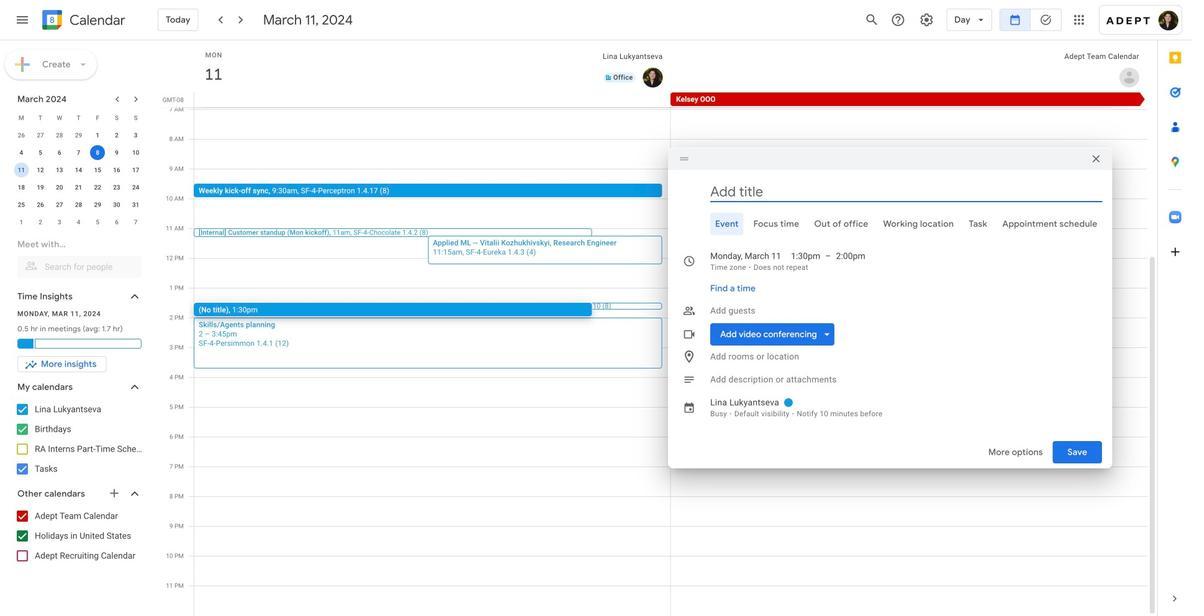 Task type: vqa. For each thing, say whether or not it's contained in the screenshot.
May 10 element
no



Task type: describe. For each thing, give the bounding box(es) containing it.
february 28 element
[[52, 128, 67, 143]]

5 element
[[33, 145, 48, 160]]

10 element
[[128, 145, 143, 160]]

12 element
[[33, 163, 48, 178]]

8, today element
[[90, 145, 105, 160]]

1 element
[[90, 128, 105, 143]]

11 element
[[14, 163, 29, 178]]

Add title text field
[[710, 183, 1103, 201]]

3 element
[[128, 128, 143, 143]]

21 element
[[71, 180, 86, 195]]

monday, march 11 element
[[199, 60, 228, 89]]

20 element
[[52, 180, 67, 195]]

2 element
[[109, 128, 124, 143]]

settings menu image
[[919, 12, 934, 27]]

28 element
[[71, 197, 86, 212]]

24 element
[[128, 180, 143, 195]]

4 element
[[14, 145, 29, 160]]

1 horizontal spatial tab list
[[1158, 40, 1192, 582]]

add other calendars image
[[108, 488, 120, 500]]

my calendars list
[[2, 400, 154, 479]]

25 element
[[14, 197, 29, 212]]

1 horizontal spatial cell
[[88, 144, 107, 161]]

17 element
[[128, 163, 143, 178]]

29 element
[[90, 197, 105, 212]]

february 29 element
[[71, 128, 86, 143]]

14 element
[[71, 163, 86, 178]]



Task type: locate. For each thing, give the bounding box(es) containing it.
row
[[189, 93, 1158, 107], [12, 109, 145, 127], [12, 127, 145, 144], [12, 144, 145, 161], [12, 161, 145, 179], [12, 179, 145, 196], [12, 196, 145, 214], [12, 214, 145, 231]]

9 element
[[109, 145, 124, 160]]

6 element
[[52, 145, 67, 160]]

22 element
[[90, 180, 105, 195]]

31 element
[[128, 197, 143, 212]]

heading inside calendar element
[[67, 13, 125, 28]]

heading
[[67, 13, 125, 28]]

0 horizontal spatial cell
[[12, 161, 31, 179]]

18 element
[[14, 180, 29, 195]]

30 element
[[109, 197, 124, 212]]

other calendars list
[[2, 507, 154, 566]]

main drawer image
[[15, 12, 30, 27]]

0 horizontal spatial tab list
[[678, 213, 1103, 235]]

april 1 element
[[14, 215, 29, 230]]

february 26 element
[[14, 128, 29, 143]]

april 4 element
[[71, 215, 86, 230]]

column header
[[194, 40, 671, 93]]

7 element
[[71, 145, 86, 160]]

None search field
[[0, 234, 154, 278]]

april 2 element
[[33, 215, 48, 230]]

15 element
[[90, 163, 105, 178]]

april 7 element
[[128, 215, 143, 230]]

row group
[[12, 127, 145, 231]]

calendar element
[[40, 7, 125, 35]]

26 element
[[33, 197, 48, 212]]

cell down 4 element
[[12, 161, 31, 179]]

19 element
[[33, 180, 48, 195]]

april 6 element
[[109, 215, 124, 230]]

grid
[[159, 40, 1158, 617]]

13 element
[[52, 163, 67, 178]]

to element
[[826, 250, 831, 263]]

cell
[[88, 144, 107, 161], [12, 161, 31, 179]]

23 element
[[109, 180, 124, 195]]

tab list
[[1158, 40, 1192, 582], [678, 213, 1103, 235]]

Search for people to meet text field
[[25, 256, 134, 278]]

april 5 element
[[90, 215, 105, 230]]

march 2024 grid
[[12, 109, 145, 231]]

16 element
[[109, 163, 124, 178]]

february 27 element
[[33, 128, 48, 143]]

27 element
[[52, 197, 67, 212]]

april 3 element
[[52, 215, 67, 230]]

cell up 15 element
[[88, 144, 107, 161]]



